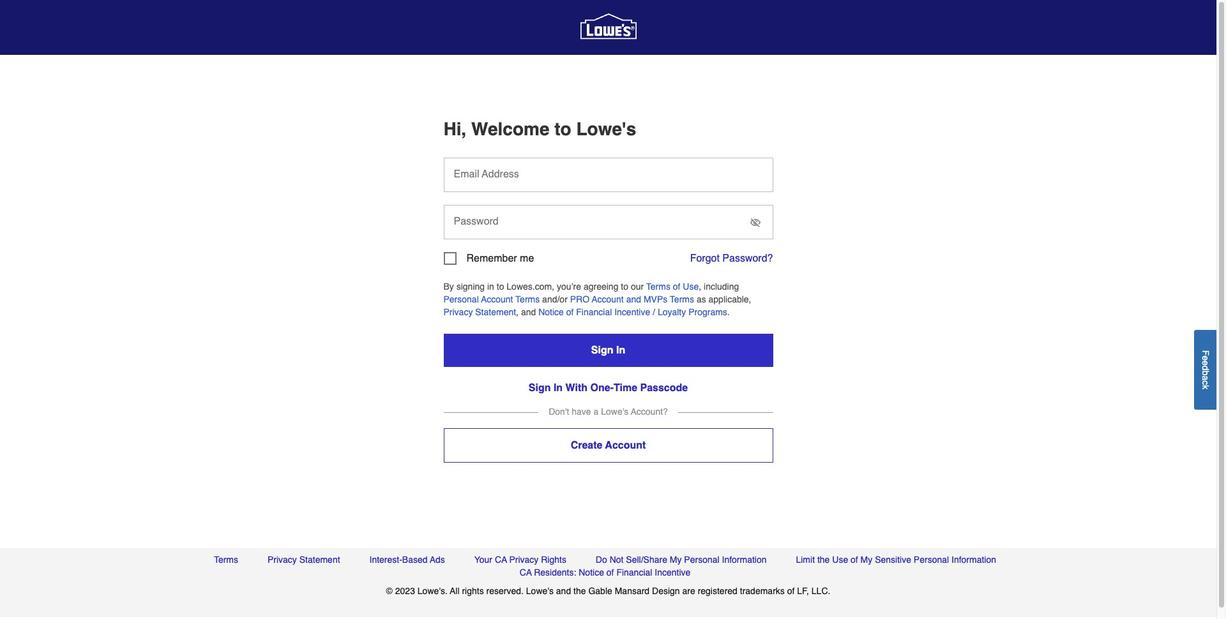 Task type: locate. For each thing, give the bounding box(es) containing it.
, down personal account terms link
[[516, 307, 519, 317]]

me
[[520, 253, 534, 264]]

password password field
[[444, 205, 773, 240]]

forgot password?
[[690, 253, 773, 264]]

1 vertical spatial incentive
[[655, 568, 691, 578]]

ca
[[495, 555, 507, 566], [520, 568, 532, 578]]

0 vertical spatial and
[[626, 294, 641, 305]]

1 horizontal spatial use
[[832, 555, 848, 566]]

loyalty
[[658, 307, 686, 317]]

1 vertical spatial ca
[[520, 568, 532, 578]]

rights
[[541, 555, 567, 566]]

of down pro
[[566, 307, 574, 317]]

1 horizontal spatial privacy statement link
[[444, 307, 516, 317]]

financial
[[576, 307, 612, 317], [617, 568, 652, 578]]

account
[[481, 294, 513, 305], [592, 294, 624, 305], [605, 440, 646, 452]]

to
[[555, 119, 571, 139], [497, 282, 504, 292], [621, 282, 629, 292]]

1 horizontal spatial information
[[952, 555, 996, 566]]

incentive inside by signing in to lowes.com, you're agreeing to our terms of use , including personal account terms and/or pro account and mvps terms as applicable, privacy statement , and notice of financial incentive / loyalty programs .
[[615, 307, 650, 317]]

personal down the signing
[[444, 294, 479, 305]]

terms
[[646, 282, 671, 292], [516, 294, 540, 305], [670, 294, 694, 305], [214, 555, 238, 566]]

0 vertical spatial notice
[[539, 307, 564, 317]]

0 horizontal spatial use
[[683, 282, 699, 292]]

incentive
[[615, 307, 650, 317], [655, 568, 691, 578]]

0 horizontal spatial financial
[[576, 307, 612, 317]]

0 horizontal spatial notice
[[539, 307, 564, 317]]

ca right your on the bottom of the page
[[495, 555, 507, 566]]

use inside limit the use of my sensitive personal information ca residents: notice of financial incentive
[[832, 555, 848, 566]]

privacy
[[444, 307, 473, 317], [268, 555, 297, 566], [509, 555, 539, 566]]

in
[[487, 282, 494, 292]]

1 horizontal spatial my
[[861, 555, 873, 566]]

1 vertical spatial the
[[574, 587, 586, 597]]

0 horizontal spatial in
[[554, 383, 563, 394]]

e up b
[[1201, 361, 1211, 366]]

and down "lowes.com,"
[[521, 307, 536, 317]]

1 vertical spatial ,
[[516, 307, 519, 317]]

personal inside do not sell/share my personal information link
[[684, 555, 720, 566]]

financial inside by signing in to lowes.com, you're agreeing to our terms of use , including personal account terms and/or pro account and mvps terms as applicable, privacy statement , and notice of financial incentive / loyalty programs .
[[576, 307, 612, 317]]

as
[[697, 294, 706, 305]]

0 vertical spatial statement
[[475, 307, 516, 317]]

lowe's
[[576, 119, 636, 139], [601, 407, 629, 417], [526, 587, 554, 597]]

pro account and mvps terms link
[[570, 294, 694, 305]]

1 horizontal spatial a
[[1201, 376, 1211, 381]]

a right have
[[594, 407, 599, 417]]

, up as
[[699, 282, 701, 292]]

terms of use link
[[646, 282, 699, 292]]

create account link
[[444, 429, 773, 463]]

privacy right 'terms' link
[[268, 555, 297, 566]]

privacy left rights
[[509, 555, 539, 566]]

statement inside by signing in to lowes.com, you're agreeing to our terms of use , including personal account terms and/or pro account and mvps terms as applicable, privacy statement , and notice of financial incentive / loyalty programs .
[[475, 307, 516, 317]]

ca inside limit the use of my sensitive personal information ca residents: notice of financial incentive
[[520, 568, 532, 578]]

and up the notice of financial incentive / loyalty programs link
[[626, 294, 641, 305]]

1 horizontal spatial sign
[[591, 345, 614, 356]]

in for sign in
[[616, 345, 625, 356]]

your ca privacy rights link
[[474, 554, 567, 567]]

0 vertical spatial a
[[1201, 376, 1211, 381]]

0 horizontal spatial privacy statement link
[[268, 554, 340, 567]]

sign in
[[591, 345, 625, 356]]

of up loyalty
[[673, 282, 681, 292]]

0 horizontal spatial a
[[594, 407, 599, 417]]

2023
[[395, 587, 415, 597]]

0 vertical spatial ca
[[495, 555, 507, 566]]

of down not
[[607, 568, 614, 578]]

sign in button
[[444, 334, 773, 367]]

0 horizontal spatial and
[[521, 307, 536, 317]]

of left sensitive
[[851, 555, 858, 566]]

do not sell/share my personal information
[[596, 555, 767, 566]]

in for sign in with one-time passcode
[[554, 383, 563, 394]]

Email Address text field
[[444, 158, 773, 192]]

ca down your ca privacy rights
[[520, 568, 532, 578]]

of
[[673, 282, 681, 292], [566, 307, 574, 317], [851, 555, 858, 566], [607, 568, 614, 578], [787, 587, 795, 597]]

agreeing
[[584, 282, 619, 292]]

0 vertical spatial incentive
[[615, 307, 650, 317]]

1 vertical spatial use
[[832, 555, 848, 566]]

in left with
[[554, 383, 563, 394]]

create
[[571, 440, 603, 452]]

e
[[1201, 356, 1211, 361], [1201, 361, 1211, 366]]

personal
[[444, 294, 479, 305], [684, 555, 720, 566], [914, 555, 949, 566]]

1 horizontal spatial financial
[[617, 568, 652, 578]]

notice of financial incentive / loyalty programs link
[[539, 307, 727, 317]]

remember me element
[[444, 252, 534, 265]]

1 horizontal spatial in
[[616, 345, 625, 356]]

financial down pro
[[576, 307, 612, 317]]

privacy statement
[[268, 555, 340, 566]]

0 horizontal spatial ca
[[495, 555, 507, 566]]

incentive down pro account and mvps terms link
[[615, 307, 650, 317]]

1 vertical spatial statement
[[299, 555, 340, 566]]

account down agreeing on the top
[[592, 294, 624, 305]]

2 horizontal spatial privacy
[[509, 555, 539, 566]]

lowe's down residents:
[[526, 587, 554, 597]]

sell/share
[[626, 555, 667, 566]]

2 vertical spatial and
[[556, 587, 571, 597]]

d
[[1201, 366, 1211, 371]]

to right in
[[497, 282, 504, 292]]

1 horizontal spatial statement
[[475, 307, 516, 317]]

and
[[626, 294, 641, 305], [521, 307, 536, 317], [556, 587, 571, 597]]

,
[[699, 282, 701, 292], [516, 307, 519, 317]]

forgot
[[690, 253, 720, 264]]

applicable,
[[709, 294, 751, 305]]

use right limit
[[832, 555, 848, 566]]

sign up one-
[[591, 345, 614, 356]]

lowe's down sign in with one-time passcode
[[601, 407, 629, 417]]

sign for sign in with one-time passcode
[[529, 383, 551, 394]]

2 my from the left
[[861, 555, 873, 566]]

1 vertical spatial privacy statement link
[[268, 554, 340, 567]]

use up as
[[683, 282, 699, 292]]

notice down and/or
[[539, 307, 564, 317]]

llc.
[[812, 587, 831, 597]]

to right welcome
[[555, 119, 571, 139]]

0 vertical spatial lowe's
[[576, 119, 636, 139]]

my right sell/share
[[670, 555, 682, 566]]

incentive inside limit the use of my sensitive personal information ca residents: notice of financial incentive
[[655, 568, 691, 578]]

my left sensitive
[[861, 555, 873, 566]]

0 vertical spatial financial
[[576, 307, 612, 317]]

sign up the don't
[[529, 383, 551, 394]]

the right limit
[[818, 555, 830, 566]]

2 horizontal spatial personal
[[914, 555, 949, 566]]

password
[[454, 216, 499, 227]]

sign inside button
[[591, 345, 614, 356]]

incentive down do not sell/share my personal information in the bottom of the page
[[655, 568, 691, 578]]

design
[[652, 587, 680, 597]]

mansard
[[615, 587, 650, 597]]

ca residents: notice of financial incentive link
[[520, 567, 691, 580]]

ads
[[430, 555, 445, 566]]

0 vertical spatial sign
[[591, 345, 614, 356]]

0 vertical spatial in
[[616, 345, 625, 356]]

email address
[[454, 169, 519, 180]]

1 horizontal spatial and
[[556, 587, 571, 597]]

password?
[[723, 253, 773, 264]]

1 horizontal spatial ca
[[520, 568, 532, 578]]

passcode
[[640, 383, 688, 394]]

personal up are
[[684, 555, 720, 566]]

0 horizontal spatial sign
[[529, 383, 551, 394]]

use
[[683, 282, 699, 292], [832, 555, 848, 566]]

1 vertical spatial sign
[[529, 383, 551, 394]]

to left our
[[621, 282, 629, 292]]

lowe's for to
[[576, 119, 636, 139]]

1 vertical spatial a
[[594, 407, 599, 417]]

in
[[616, 345, 625, 356], [554, 383, 563, 394]]

0 horizontal spatial the
[[574, 587, 586, 597]]

financial down sell/share
[[617, 568, 652, 578]]

0 horizontal spatial incentive
[[615, 307, 650, 317]]

limit the use of my sensitive personal information link
[[796, 554, 996, 567]]

0 vertical spatial use
[[683, 282, 699, 292]]

1 horizontal spatial the
[[818, 555, 830, 566]]

notice inside by signing in to lowes.com, you're agreeing to our terms of use , including personal account terms and/or pro account and mvps terms as applicable, privacy statement , and notice of financial incentive / loyalty programs .
[[539, 307, 564, 317]]

the left the gable
[[574, 587, 586, 597]]

the inside limit the use of my sensitive personal information ca residents: notice of financial incentive
[[818, 555, 830, 566]]

statement
[[475, 307, 516, 317], [299, 555, 340, 566]]

lowe's for a
[[601, 407, 629, 417]]

1 horizontal spatial notice
[[579, 568, 604, 578]]

remember me
[[467, 253, 534, 264]]

1 vertical spatial notice
[[579, 568, 604, 578]]

account down don't have a lowe's account? at the bottom of page
[[605, 440, 646, 452]]

c
[[1201, 381, 1211, 385]]

e up d
[[1201, 356, 1211, 361]]

in inside sign in button
[[616, 345, 625, 356]]

rights
[[462, 587, 484, 597]]

1 horizontal spatial incentive
[[655, 568, 691, 578]]

0 horizontal spatial ,
[[516, 307, 519, 317]]

1 horizontal spatial ,
[[699, 282, 701, 292]]

hi, welcome to lowe's
[[444, 119, 636, 139]]

and down residents:
[[556, 587, 571, 597]]

1 horizontal spatial privacy
[[444, 307, 473, 317]]

1 vertical spatial lowe's
[[601, 407, 629, 417]]

0 vertical spatial privacy statement link
[[444, 307, 516, 317]]

my
[[670, 555, 682, 566], [861, 555, 873, 566]]

gable
[[589, 587, 612, 597]]

1 vertical spatial in
[[554, 383, 563, 394]]

interest-
[[370, 555, 402, 566]]

do
[[596, 555, 607, 566]]

have
[[572, 407, 591, 417]]

.
[[727, 307, 730, 317]]

in up time
[[616, 345, 625, 356]]

0 horizontal spatial statement
[[299, 555, 340, 566]]

welcome
[[471, 119, 550, 139]]

programs
[[689, 307, 727, 317]]

lowe's up "email" text field in the top of the page
[[576, 119, 636, 139]]

2 information from the left
[[952, 555, 996, 566]]

a up k
[[1201, 376, 1211, 381]]

information
[[722, 555, 767, 566], [952, 555, 996, 566]]

0 horizontal spatial my
[[670, 555, 682, 566]]

account?
[[631, 407, 668, 417]]

1 vertical spatial and
[[521, 307, 536, 317]]

notice down do
[[579, 568, 604, 578]]

privacy down by
[[444, 307, 473, 317]]

0 horizontal spatial information
[[722, 555, 767, 566]]

trademarks
[[740, 587, 785, 597]]

0 vertical spatial the
[[818, 555, 830, 566]]

0 horizontal spatial personal
[[444, 294, 479, 305]]

1 vertical spatial financial
[[617, 568, 652, 578]]

1 horizontal spatial personal
[[684, 555, 720, 566]]

personal right sensitive
[[914, 555, 949, 566]]



Task type: vqa. For each thing, say whether or not it's contained in the screenshot.
'&' within the Extension Cords & Surge Protectors
no



Task type: describe. For each thing, give the bounding box(es) containing it.
one-
[[591, 383, 614, 394]]

information inside limit the use of my sensitive personal information ca residents: notice of financial incentive
[[952, 555, 996, 566]]

personal inside by signing in to lowes.com, you're agreeing to our terms of use , including personal account terms and/or pro account and mvps terms as applicable, privacy statement , and notice of financial incentive / loyalty programs .
[[444, 294, 479, 305]]

2 e from the top
[[1201, 361, 1211, 366]]

based
[[402, 555, 428, 566]]

account down in
[[481, 294, 513, 305]]

create account
[[571, 440, 646, 452]]

1 my from the left
[[670, 555, 682, 566]]

1 information from the left
[[722, 555, 767, 566]]

financial inside limit the use of my sensitive personal information ca residents: notice of financial incentive
[[617, 568, 652, 578]]

2 horizontal spatial to
[[621, 282, 629, 292]]

my inside limit the use of my sensitive personal information ca residents: notice of financial incentive
[[861, 555, 873, 566]]

k
[[1201, 385, 1211, 389]]

of left lf,
[[787, 587, 795, 597]]

personal account terms link
[[444, 294, 540, 305]]

signing
[[457, 282, 485, 292]]

1 horizontal spatial to
[[555, 119, 571, 139]]

sign in with one-time passcode link
[[529, 383, 688, 394]]

lf,
[[797, 587, 809, 597]]

privacy inside by signing in to lowes.com, you're agreeing to our terms of use , including personal account terms and/or pro account and mvps terms as applicable, privacy statement , and notice of financial incentive / loyalty programs .
[[444, 307, 473, 317]]

do not sell/share my personal information link
[[596, 554, 767, 567]]

mvps
[[644, 294, 668, 305]]

limit
[[796, 555, 815, 566]]

lowe's home improvement logo image
[[580, 0, 636, 56]]

0 vertical spatial ,
[[699, 282, 701, 292]]

©
[[386, 587, 393, 597]]

sign in with one-time passcode
[[529, 383, 688, 394]]

remember
[[467, 253, 517, 264]]

0 horizontal spatial to
[[497, 282, 504, 292]]

our
[[631, 282, 644, 292]]

and/or
[[542, 294, 568, 305]]

email
[[454, 169, 479, 180]]

show password image
[[750, 218, 760, 228]]

your ca privacy rights
[[474, 555, 567, 566]]

2 horizontal spatial and
[[626, 294, 641, 305]]

0 horizontal spatial privacy
[[268, 555, 297, 566]]

2 vertical spatial lowe's
[[526, 587, 554, 597]]

not
[[610, 555, 624, 566]]

f e e d b a c k button
[[1194, 330, 1217, 410]]

sign for sign in
[[591, 345, 614, 356]]

registered
[[698, 587, 738, 597]]

f
[[1201, 350, 1211, 356]]

interest-based ads link
[[370, 554, 445, 567]]

hi,
[[444, 119, 466, 139]]

lowe's.
[[418, 587, 448, 597]]

pro
[[570, 294, 590, 305]]

don't have a lowe's account?
[[549, 407, 668, 417]]

don't
[[549, 407, 569, 417]]

are
[[682, 587, 695, 597]]

time
[[614, 383, 637, 394]]

f e e d b a c k
[[1201, 350, 1211, 389]]

b
[[1201, 371, 1211, 376]]

reserved.
[[486, 587, 524, 597]]

notice inside limit the use of my sensitive personal information ca residents: notice of financial incentive
[[579, 568, 604, 578]]

you're
[[557, 282, 581, 292]]

by signing in to lowes.com, you're agreeing to our terms of use , including personal account terms and/or pro account and mvps terms as applicable, privacy statement , and notice of financial incentive / loyalty programs .
[[444, 282, 751, 317]]

terms link
[[214, 554, 238, 567]]

use inside by signing in to lowes.com, you're agreeing to our terms of use , including personal account terms and/or pro account and mvps terms as applicable, privacy statement , and notice of financial incentive / loyalty programs .
[[683, 282, 699, 292]]

1 e from the top
[[1201, 356, 1211, 361]]

/
[[653, 307, 655, 317]]

interest-based ads
[[370, 555, 445, 566]]

by
[[444, 282, 454, 292]]

forgot password? link
[[690, 253, 773, 264]]

with
[[566, 383, 588, 394]]

© 2023 lowe's. all rights reserved. lowe's and the gable mansard design are registered trademarks of lf, llc.
[[386, 587, 831, 597]]

residents:
[[534, 568, 576, 578]]

sensitive
[[875, 555, 911, 566]]

all
[[450, 587, 460, 597]]

your
[[474, 555, 492, 566]]

lowes.com,
[[507, 282, 554, 292]]

a inside button
[[1201, 376, 1211, 381]]

limit the use of my sensitive personal information ca residents: notice of financial incentive
[[520, 555, 996, 578]]

personal inside limit the use of my sensitive personal information ca residents: notice of financial incentive
[[914, 555, 949, 566]]

including
[[704, 282, 739, 292]]

address
[[482, 169, 519, 180]]



